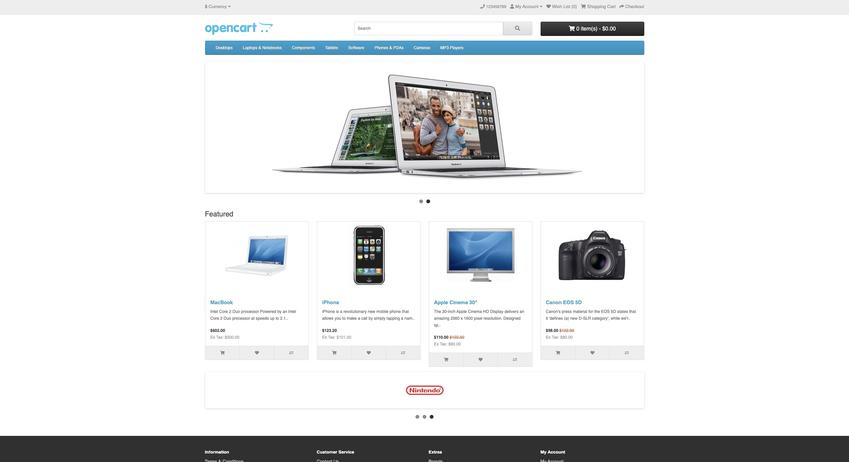 Task type: describe. For each thing, give the bounding box(es) containing it.
d-
[[579, 316, 583, 321]]

0 vertical spatial apple
[[434, 300, 448, 306]]

nintendo image
[[403, 374, 447, 408]]

we'r..
[[621, 316, 631, 321]]

1 horizontal spatial a
[[358, 316, 360, 321]]

allows
[[322, 316, 334, 321]]

laptops & notebooks
[[243, 45, 282, 50]]

item(s)
[[581, 26, 598, 32]]

while
[[611, 316, 620, 321]]

1 vertical spatial core
[[210, 316, 219, 321]]

tablets
[[325, 45, 338, 50]]

$98.00
[[546, 329, 558, 333]]

software link
[[343, 41, 369, 55]]

1 horizontal spatial account
[[548, 450, 565, 455]]

$98.00 $122.00 ex tax: $80.00
[[546, 329, 574, 340]]

sp..
[[434, 323, 441, 328]]

your store image
[[205, 22, 273, 35]]

add to cart image
[[220, 351, 225, 355]]

software
[[348, 45, 364, 50]]

pdas
[[393, 45, 404, 50]]

apple cinema 30" image
[[447, 222, 514, 290]]

an inside intel core 2 duo processor powered by an intel core 2 duo processor at speeds up to 2.1..
[[283, 310, 287, 314]]

notebooks
[[262, 45, 282, 50]]

add to wish list image for iphone
[[367, 351, 371, 355]]

wish list (0)
[[552, 4, 577, 9]]

list
[[563, 4, 570, 9]]

0 vertical spatial duo
[[233, 310, 240, 314]]

desktops link
[[211, 41, 238, 55]]

resolution.
[[484, 316, 502, 321]]

display
[[490, 310, 504, 314]]

category',
[[592, 316, 610, 321]]

compare this product image for canon eos 5d
[[625, 351, 629, 355]]

5d inside canon's press material for the eos 5d states that it 'defines (a) new d-slr category', while we'r..
[[611, 310, 616, 314]]

0
[[576, 26, 580, 32]]

iphone link
[[322, 300, 339, 306]]

phones & pdas
[[375, 45, 404, 50]]

call
[[361, 316, 367, 321]]

cinema inside the 30-inch apple cinema hd display delivers an amazing 2560 x 1600 pixel resolution. designed sp..
[[468, 310, 482, 314]]

$122.00 for eos
[[560, 329, 574, 333]]

that inside canon's press material for the eos 5d states that it 'defines (a) new d-slr category', while we'r..
[[629, 310, 636, 314]]

canon eos 5d
[[546, 300, 582, 306]]

0 item(s) - $0.00
[[575, 26, 616, 32]]

iphone for iphone is a revolutionary new mobile phone that allows you to make a call by simply tapping a nam..
[[322, 310, 335, 314]]

the
[[434, 310, 441, 314]]

1 intel from the left
[[210, 310, 218, 314]]

2.1..
[[280, 316, 288, 321]]

pixel
[[474, 316, 483, 321]]

tapping
[[387, 316, 400, 321]]

2560
[[451, 316, 460, 321]]

wish list (0) link
[[547, 4, 577, 9]]

amazing
[[434, 316, 449, 321]]

search image
[[515, 26, 520, 31]]

macbook image
[[223, 222, 291, 290]]

my account link
[[510, 4, 543, 9]]

add to cart image for iphone
[[332, 351, 337, 355]]

information
[[205, 450, 229, 455]]

$122.00 for cinema
[[450, 335, 464, 340]]

macbook
[[210, 300, 233, 306]]

customer service
[[317, 450, 354, 455]]

share image
[[620, 4, 624, 9]]

components
[[292, 45, 315, 50]]

shopping cart image
[[581, 4, 586, 9]]

caret down image
[[228, 4, 231, 9]]

canon's press material for the eos 5d states that it 'defines (a) new d-slr category', while we'r..
[[546, 310, 636, 321]]

shopping
[[587, 4, 606, 9]]

0 vertical spatial my
[[515, 4, 521, 9]]

the 30-inch apple cinema hd display delivers an amazing 2560 x 1600 pixel resolution. designed sp..
[[434, 310, 524, 328]]

customer
[[317, 450, 337, 455]]

canon's
[[546, 310, 561, 314]]

make
[[347, 316, 357, 321]]

0 vertical spatial processor
[[241, 310, 259, 314]]

1 vertical spatial my
[[541, 450, 547, 455]]

speeds
[[256, 316, 269, 321]]

material
[[573, 310, 587, 314]]

30-
[[442, 310, 448, 314]]

compare this product image for macbook
[[289, 351, 293, 355]]

0 item(s) - $0.00 button
[[541, 22, 644, 36]]

extras
[[429, 450, 442, 455]]

(0)
[[572, 4, 577, 9]]

$602.00
[[210, 329, 225, 333]]

laptops & notebooks link
[[238, 41, 287, 55]]

mp3 players link
[[435, 41, 469, 55]]

iphone is a revolutionary new mobile phone that allows you to make a call by simply tapping a nam..
[[322, 310, 415, 321]]

tax: inside $110.00 $122.00 ex tax: $90.00
[[440, 342, 447, 347]]

heart image
[[547, 4, 551, 9]]

add to cart image for apple cinema 30"
[[444, 358, 448, 362]]

ex inside $602.00 ex tax: $500.00
[[210, 335, 215, 340]]

featured
[[205, 210, 233, 218]]

mp3
[[441, 45, 449, 50]]

user image
[[510, 4, 514, 9]]

powered
[[260, 310, 276, 314]]

$602.00 ex tax: $500.00
[[210, 329, 239, 340]]

desktops
[[216, 45, 233, 50]]

add to wish list image
[[255, 351, 259, 355]]

$
[[205, 4, 207, 9]]

new inside the iphone is a revolutionary new mobile phone that allows you to make a call by simply tapping a nam..
[[368, 310, 375, 314]]

intel core 2 duo processor powered by an intel core 2 duo processor at speeds up to 2.1..
[[210, 310, 296, 321]]

the
[[594, 310, 600, 314]]

(a)
[[564, 316, 569, 321]]

currency
[[209, 4, 227, 9]]



Task type: locate. For each thing, give the bounding box(es) containing it.
by up 2.1..
[[277, 310, 282, 314]]

1 horizontal spatial my account
[[541, 450, 565, 455]]

duo up $602.00
[[224, 316, 231, 321]]

up
[[270, 316, 275, 321]]

& inside phones & pdas link
[[389, 45, 392, 50]]

inch
[[448, 310, 456, 314]]

1 horizontal spatial an
[[520, 310, 524, 314]]

eos inside canon's press material for the eos 5d states that it 'defines (a) new d-slr category', while we'r..
[[601, 310, 610, 314]]

& right the laptops
[[259, 45, 261, 50]]

0 vertical spatial 2
[[229, 310, 231, 314]]

1 vertical spatial by
[[369, 316, 373, 321]]

apple inside the 30-inch apple cinema hd display delivers an amazing 2560 x 1600 pixel resolution. designed sp..
[[457, 310, 467, 314]]

2 horizontal spatial add to wish list image
[[591, 351, 595, 355]]

hd
[[483, 310, 489, 314]]

revolutionary
[[343, 310, 367, 314]]

apple
[[434, 300, 448, 306], [457, 310, 467, 314]]

1 compare this product image from the left
[[401, 351, 405, 355]]

$122.00
[[560, 329, 574, 333], [450, 335, 464, 340]]

& for pdas
[[389, 45, 392, 50]]

$122.00 up $90.00 on the right of the page
[[450, 335, 464, 340]]

a
[[340, 310, 342, 314], [358, 316, 360, 321], [401, 316, 403, 321]]

& inside laptops & notebooks link
[[259, 45, 261, 50]]

an inside the 30-inch apple cinema hd display delivers an amazing 2560 x 1600 pixel resolution. designed sp..
[[520, 310, 524, 314]]

compare this product image
[[289, 351, 293, 355], [513, 358, 517, 362]]

1 horizontal spatial by
[[369, 316, 373, 321]]

$110.00 $122.00 ex tax: $90.00
[[434, 335, 464, 347]]

0 horizontal spatial account
[[523, 4, 539, 9]]

1 vertical spatial $122.00
[[450, 335, 464, 340]]

apple cinema 30" link
[[434, 300, 478, 306]]

$123.20 ex tax: $101.00
[[322, 329, 351, 340]]

add to cart image down $98.00 $122.00 ex tax: $80.00
[[556, 351, 560, 355]]

123456789
[[486, 4, 506, 9]]

1 horizontal spatial 2
[[229, 310, 231, 314]]

eos up "category',"
[[601, 310, 610, 314]]

0 horizontal spatial my
[[515, 4, 521, 9]]

1 that from the left
[[402, 310, 409, 314]]

checkout
[[625, 4, 644, 9]]

cameras
[[414, 45, 430, 50]]

0 vertical spatial eos
[[563, 300, 574, 306]]

1 horizontal spatial $122.00
[[560, 329, 574, 333]]

1 horizontal spatial new
[[570, 316, 578, 321]]

0 horizontal spatial by
[[277, 310, 282, 314]]

0 horizontal spatial intel
[[210, 310, 218, 314]]

2 & from the left
[[389, 45, 392, 50]]

1 horizontal spatial duo
[[233, 310, 240, 314]]

new inside canon's press material for the eos 5d states that it 'defines (a) new d-slr category', while we'r..
[[570, 316, 578, 321]]

1 horizontal spatial compare this product image
[[625, 351, 629, 355]]

add to wish list image for apple cinema 30"
[[479, 358, 483, 362]]

ex inside $110.00 $122.00 ex tax: $90.00
[[434, 342, 439, 347]]

1 vertical spatial cinema
[[468, 310, 482, 314]]

0 vertical spatial $122.00
[[560, 329, 574, 333]]

0 horizontal spatial 2
[[220, 316, 223, 321]]

x
[[461, 316, 463, 321]]

tax: down $123.20
[[328, 335, 336, 340]]

1 vertical spatial duo
[[224, 316, 231, 321]]

tax: inside $602.00 ex tax: $500.00
[[216, 335, 224, 340]]

$122.00 up $80.00 at bottom right
[[560, 329, 574, 333]]

2 an from the left
[[520, 310, 524, 314]]

duo
[[233, 310, 240, 314], [224, 316, 231, 321]]

1 horizontal spatial add to wish list image
[[479, 358, 483, 362]]

0 horizontal spatial compare this product image
[[401, 351, 405, 355]]

my
[[515, 4, 521, 9], [541, 450, 547, 455]]

2 iphone from the top
[[322, 310, 335, 314]]

2 horizontal spatial a
[[401, 316, 403, 321]]

add to cart image for canon eos 5d
[[556, 351, 560, 355]]

$123.20
[[322, 329, 337, 333]]

that inside the iphone is a revolutionary new mobile phone that allows you to make a call by simply tapping a nam..
[[402, 310, 409, 314]]

tax: down $602.00
[[216, 335, 224, 340]]

by right "call"
[[369, 316, 373, 321]]

tax: down the $98.00
[[552, 335, 559, 340]]

1 horizontal spatial compare this product image
[[513, 358, 517, 362]]

$110.00
[[434, 335, 449, 340]]

slr
[[583, 316, 591, 321]]

checkout link
[[620, 4, 644, 9]]

cinema up inch in the bottom of the page
[[450, 300, 468, 306]]

1 vertical spatial 2
[[220, 316, 223, 321]]

that up nam..
[[402, 310, 409, 314]]

ex down $110.00
[[434, 342, 439, 347]]

1 vertical spatial my account
[[541, 450, 565, 455]]

by
[[277, 310, 282, 314], [369, 316, 373, 321]]

that up we'r..
[[629, 310, 636, 314]]

core up $602.00
[[210, 316, 219, 321]]

0 vertical spatial my account
[[515, 4, 539, 9]]

0 vertical spatial iphone
[[322, 300, 339, 306]]

eos up press
[[563, 300, 574, 306]]

'defines
[[549, 316, 563, 321]]

simply
[[374, 316, 386, 321]]

add to wish list image
[[367, 351, 371, 355], [591, 351, 595, 355], [479, 358, 483, 362]]

new up simply
[[368, 310, 375, 314]]

laptops
[[243, 45, 257, 50]]

processor up at
[[241, 310, 259, 314]]

to right 'up'
[[276, 316, 279, 321]]

1 & from the left
[[259, 45, 261, 50]]

by inside the iphone is a revolutionary new mobile phone that allows you to make a call by simply tapping a nam..
[[369, 316, 373, 321]]

0 horizontal spatial add to cart image
[[332, 351, 337, 355]]

canon eos 5d link
[[546, 300, 582, 306]]

1 horizontal spatial add to cart image
[[444, 358, 448, 362]]

new left the d-
[[570, 316, 578, 321]]

is
[[336, 310, 339, 314]]

0 horizontal spatial eos
[[563, 300, 574, 306]]

1 iphone from the top
[[322, 300, 339, 306]]

eos
[[563, 300, 574, 306], [601, 310, 610, 314]]

apple cinema 30"
[[434, 300, 478, 306]]

1 vertical spatial apple
[[457, 310, 467, 314]]

2 that from the left
[[629, 310, 636, 314]]

canon
[[546, 300, 562, 306]]

tax: inside $98.00 $122.00 ex tax: $80.00
[[552, 335, 559, 340]]

$122.00 inside $110.00 $122.00 ex tax: $90.00
[[450, 335, 464, 340]]

macbookair image
[[231, 63, 618, 192]]

add to cart image
[[332, 351, 337, 355], [556, 351, 560, 355], [444, 358, 448, 362]]

0 horizontal spatial &
[[259, 45, 261, 50]]

shopping cart image
[[569, 26, 575, 31]]

0 horizontal spatial apple
[[434, 300, 448, 306]]

2
[[229, 310, 231, 314], [220, 316, 223, 321]]

$90.00
[[449, 342, 461, 347]]

5d up material
[[575, 300, 582, 306]]

you
[[335, 316, 341, 321]]

0 horizontal spatial add to wish list image
[[367, 351, 371, 355]]

an up 2.1..
[[283, 310, 287, 314]]

1 horizontal spatial to
[[342, 316, 346, 321]]

0 horizontal spatial my account
[[515, 4, 539, 9]]

0 vertical spatial compare this product image
[[289, 351, 293, 355]]

ex inside $98.00 $122.00 ex tax: $80.00
[[546, 335, 551, 340]]

iphone for iphone
[[322, 300, 339, 306]]

2 up $602.00
[[220, 316, 223, 321]]

a left "call"
[[358, 316, 360, 321]]

$80.00
[[560, 335, 573, 340]]

shopping cart link
[[581, 4, 616, 9]]

$122.00 inside $98.00 $122.00 ex tax: $80.00
[[560, 329, 574, 333]]

0 vertical spatial 5d
[[575, 300, 582, 306]]

add to cart image down $110.00 $122.00 ex tax: $90.00
[[444, 358, 448, 362]]

0 vertical spatial cinema
[[450, 300, 468, 306]]

iphone inside the iphone is a revolutionary new mobile phone that allows you to make a call by simply tapping a nam..
[[322, 310, 335, 314]]

processor left at
[[232, 316, 250, 321]]

nam..
[[405, 316, 415, 321]]

iphone image
[[335, 222, 403, 290]]

a right is
[[340, 310, 342, 314]]

0 horizontal spatial that
[[402, 310, 409, 314]]

a left nam..
[[401, 316, 403, 321]]

ex down $123.20
[[322, 335, 327, 340]]

ex down the $98.00
[[546, 335, 551, 340]]

1 to from the left
[[276, 316, 279, 321]]

cart
[[607, 4, 616, 9]]

intel down macbook link
[[210, 310, 218, 314]]

add to cart image down the $123.20 ex tax: $101.00 on the left of page
[[332, 351, 337, 355]]

components link
[[287, 41, 320, 55]]

1 vertical spatial account
[[548, 450, 565, 455]]

0 horizontal spatial $122.00
[[450, 335, 464, 340]]

to right you
[[342, 316, 346, 321]]

1 vertical spatial iphone
[[322, 310, 335, 314]]

shopping cart
[[587, 4, 616, 9]]

0 horizontal spatial new
[[368, 310, 375, 314]]

by inside intel core 2 duo processor powered by an intel core 2 duo processor at speeds up to 2.1..
[[277, 310, 282, 314]]

tax: inside the $123.20 ex tax: $101.00
[[328, 335, 336, 340]]

cinema up pixel
[[468, 310, 482, 314]]

1 horizontal spatial intel
[[288, 310, 296, 314]]

tax:
[[216, 335, 224, 340], [328, 335, 336, 340], [552, 335, 559, 340], [440, 342, 447, 347]]

0 horizontal spatial 5d
[[575, 300, 582, 306]]

ex inside the $123.20 ex tax: $101.00
[[322, 335, 327, 340]]

0 horizontal spatial duo
[[224, 316, 231, 321]]

phone
[[390, 310, 401, 314]]

core down macbook link
[[219, 310, 228, 314]]

1 vertical spatial new
[[570, 316, 578, 321]]

mp3 players
[[441, 45, 464, 50]]

1 vertical spatial processor
[[232, 316, 250, 321]]

Search text field
[[354, 22, 503, 35]]

1 vertical spatial 5d
[[611, 310, 616, 314]]

states
[[617, 310, 628, 314]]

1 horizontal spatial apple
[[457, 310, 467, 314]]

2 intel from the left
[[288, 310, 296, 314]]

2 horizontal spatial add to cart image
[[556, 351, 560, 355]]

service
[[339, 450, 354, 455]]

compare this product image
[[401, 351, 405, 355], [625, 351, 629, 355]]

add to wish list image for canon eos 5d
[[591, 351, 595, 355]]

cameras link
[[409, 41, 435, 55]]

1600
[[464, 316, 473, 321]]

0 horizontal spatial a
[[340, 310, 342, 314]]

0 vertical spatial core
[[219, 310, 228, 314]]

1 vertical spatial eos
[[601, 310, 610, 314]]

tax: down $110.00
[[440, 342, 447, 347]]

intel right powered
[[288, 310, 296, 314]]

iphone up is
[[322, 300, 339, 306]]

delivers
[[505, 310, 519, 314]]

an
[[283, 310, 287, 314], [520, 310, 524, 314]]

1 an from the left
[[283, 310, 287, 314]]

an right delivers
[[520, 310, 524, 314]]

5d
[[575, 300, 582, 306], [611, 310, 616, 314]]

1 horizontal spatial 5d
[[611, 310, 616, 314]]

1 horizontal spatial my
[[541, 450, 547, 455]]

2 to from the left
[[342, 316, 346, 321]]

5d up while
[[611, 310, 616, 314]]

$101.00
[[337, 335, 351, 340]]

compare this product image for apple cinema 30"
[[513, 358, 517, 362]]

it
[[546, 316, 548, 321]]

cinema
[[450, 300, 468, 306], [468, 310, 482, 314]]

0 horizontal spatial an
[[283, 310, 287, 314]]

iphone up the allows
[[322, 310, 335, 314]]

ex down $602.00
[[210, 335, 215, 340]]

at
[[251, 316, 255, 321]]

players
[[450, 45, 464, 50]]

caret down image
[[540, 4, 543, 9]]

press
[[562, 310, 572, 314]]

1 horizontal spatial that
[[629, 310, 636, 314]]

apple up x
[[457, 310, 467, 314]]

processor
[[241, 310, 259, 314], [232, 316, 250, 321]]

1 horizontal spatial eos
[[601, 310, 610, 314]]

designed
[[504, 316, 521, 321]]

1 horizontal spatial &
[[389, 45, 392, 50]]

to inside the iphone is a revolutionary new mobile phone that allows you to make a call by simply tapping a nam..
[[342, 316, 346, 321]]

0 vertical spatial account
[[523, 4, 539, 9]]

new
[[368, 310, 375, 314], [570, 316, 578, 321]]

duo down macbook link
[[233, 310, 240, 314]]

phones
[[375, 45, 388, 50]]

apple up the
[[434, 300, 448, 306]]

core
[[219, 310, 228, 314], [210, 316, 219, 321]]

& left pdas
[[389, 45, 392, 50]]

0 horizontal spatial to
[[276, 316, 279, 321]]

& for notebooks
[[259, 45, 261, 50]]

for
[[589, 310, 593, 314]]

phones & pdas link
[[369, 41, 409, 55]]

phone image
[[480, 4, 485, 9]]

0 horizontal spatial compare this product image
[[289, 351, 293, 355]]

canon eos 5d image
[[559, 222, 626, 290]]

wish
[[552, 4, 562, 9]]

2 down macbook link
[[229, 310, 231, 314]]

that
[[402, 310, 409, 314], [629, 310, 636, 314]]

0 vertical spatial by
[[277, 310, 282, 314]]

1 vertical spatial compare this product image
[[513, 358, 517, 362]]

&
[[259, 45, 261, 50], [389, 45, 392, 50]]

$0.00
[[602, 26, 616, 32]]

$500.00
[[225, 335, 239, 340]]

30"
[[469, 300, 478, 306]]

0 vertical spatial new
[[368, 310, 375, 314]]

2 compare this product image from the left
[[625, 351, 629, 355]]

ex
[[210, 335, 215, 340], [322, 335, 327, 340], [546, 335, 551, 340], [434, 342, 439, 347]]

to inside intel core 2 duo processor powered by an intel core 2 duo processor at speeds up to 2.1..
[[276, 316, 279, 321]]

macbook link
[[210, 300, 233, 306]]

compare this product image for iphone
[[401, 351, 405, 355]]



Task type: vqa. For each thing, say whether or not it's contained in the screenshot.
sales Link
no



